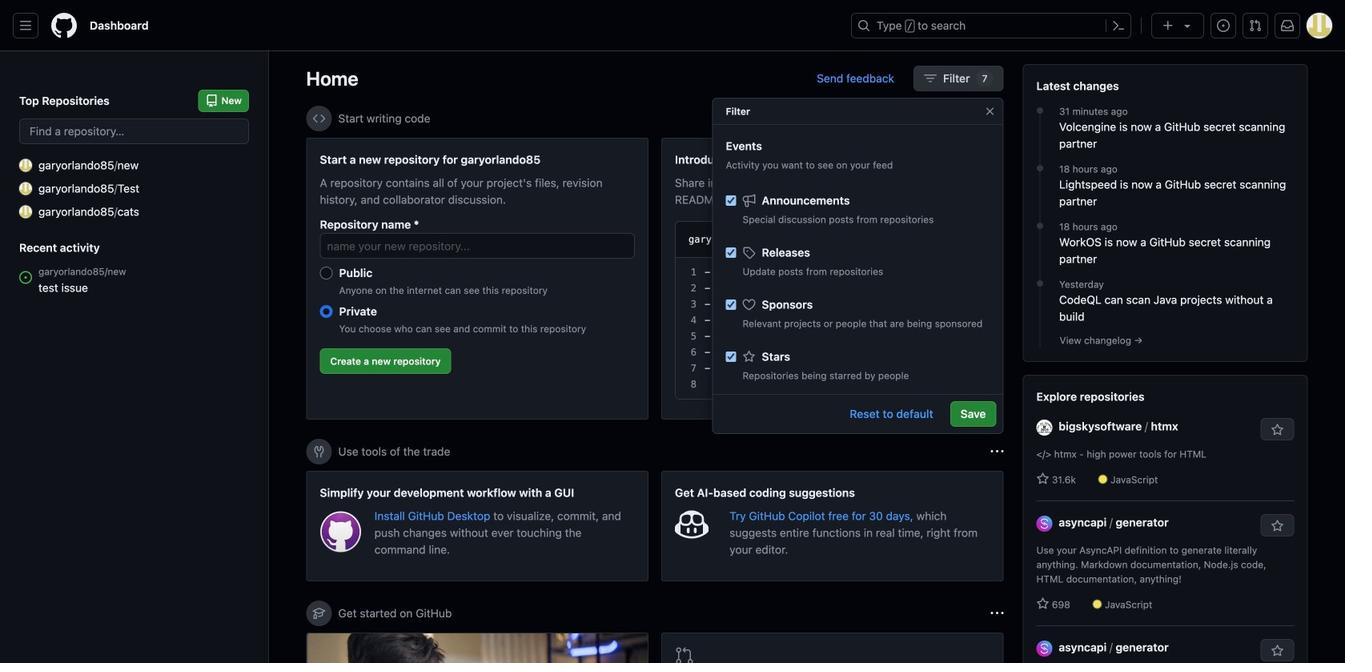 Task type: describe. For each thing, give the bounding box(es) containing it.
none submit inside introduce yourself with a profile readme element
[[925, 228, 977, 251]]

star this repository image for @asyncapi profile icon
[[1272, 520, 1284, 533]]

code image
[[313, 112, 326, 125]]

@asyncapi profile image
[[1037, 516, 1053, 532]]

issue opened image
[[1217, 19, 1230, 32]]

open issue image
[[19, 271, 32, 284]]

get ai-based coding suggestions element
[[662, 471, 1004, 582]]

name your new repository... text field
[[320, 233, 635, 259]]

test image
[[19, 182, 32, 195]]

Find a repository… text field
[[19, 119, 249, 144]]

plus image
[[1162, 19, 1175, 32]]

new image
[[19, 159, 32, 172]]

mortar board image
[[313, 607, 326, 620]]

start a new repository element
[[306, 138, 649, 420]]

why am i seeing this? image for get ai-based coding suggestions element
[[991, 445, 1004, 458]]

homepage image
[[51, 13, 77, 38]]

2 dot fill image from the top
[[1034, 277, 1047, 290]]

notifications image
[[1282, 19, 1294, 32]]

introduce yourself with a profile readme element
[[662, 138, 1004, 420]]

1 dot fill image from the top
[[1034, 162, 1047, 175]]

star this repository image for @asyncapi profile image
[[1272, 645, 1284, 658]]

close menu image
[[984, 105, 997, 118]]

command palette image
[[1113, 19, 1125, 32]]

@asyncapi profile image
[[1037, 641, 1053, 657]]

1 vertical spatial star image
[[1037, 598, 1050, 610]]

filter image
[[924, 72, 937, 85]]



Task type: locate. For each thing, give the bounding box(es) containing it.
2 dot fill image from the top
[[1034, 219, 1047, 232]]

dot fill image
[[1034, 104, 1047, 117], [1034, 277, 1047, 290]]

2 why am i seeing this? image from the top
[[991, 445, 1004, 458]]

star image
[[743, 350, 756, 363], [1037, 598, 1050, 610]]

0 vertical spatial why am i seeing this? image
[[991, 112, 1004, 125]]

what is github? image
[[307, 634, 648, 663]]

dot fill image
[[1034, 162, 1047, 175], [1034, 219, 1047, 232]]

1 vertical spatial dot fill image
[[1034, 219, 1047, 232]]

0 vertical spatial star image
[[743, 350, 756, 363]]

None submit
[[925, 228, 977, 251]]

None radio
[[320, 267, 333, 280], [320, 305, 333, 318], [320, 267, 333, 280], [320, 305, 333, 318]]

1 why am i seeing this? image from the top
[[991, 112, 1004, 125]]

2 vertical spatial star this repository image
[[1272, 645, 1284, 658]]

0 horizontal spatial git pull request image
[[675, 646, 694, 663]]

1 vertical spatial git pull request image
[[675, 646, 694, 663]]

Top Repositories search field
[[19, 119, 249, 144]]

1 horizontal spatial git pull request image
[[1250, 19, 1262, 32]]

git pull request image
[[1250, 19, 1262, 32], [675, 646, 694, 663]]

explore element
[[1023, 64, 1308, 663]]

heart image
[[743, 298, 756, 311]]

0 vertical spatial git pull request image
[[1250, 19, 1262, 32]]

1 horizontal spatial star image
[[1037, 598, 1050, 610]]

1 dot fill image from the top
[[1034, 104, 1047, 117]]

tools image
[[313, 445, 326, 458]]

megaphone image
[[743, 194, 756, 207]]

star image
[[1037, 473, 1050, 485]]

0 vertical spatial star this repository image
[[1272, 424, 1284, 437]]

star image up @asyncapi profile image
[[1037, 598, 1050, 610]]

1 vertical spatial dot fill image
[[1034, 277, 1047, 290]]

0 vertical spatial dot fill image
[[1034, 104, 1047, 117]]

1 vertical spatial why am i seeing this? image
[[991, 445, 1004, 458]]

github desktop image
[[320, 511, 362, 553]]

@bigskysoftware profile image
[[1037, 420, 1053, 436]]

1 vertical spatial star this repository image
[[1272, 520, 1284, 533]]

3 why am i seeing this? image from the top
[[991, 607, 1004, 620]]

None checkbox
[[726, 195, 736, 206], [726, 248, 736, 258], [726, 300, 736, 310], [726, 352, 736, 362], [726, 195, 736, 206], [726, 248, 736, 258], [726, 300, 736, 310], [726, 352, 736, 362]]

1 star this repository image from the top
[[1272, 424, 1284, 437]]

why am i seeing this? image for introduce yourself with a profile readme element
[[991, 112, 1004, 125]]

triangle down image
[[1181, 19, 1194, 32]]

star image down heart image
[[743, 350, 756, 363]]

tag image
[[743, 246, 756, 259]]

why am i seeing this? image
[[991, 112, 1004, 125], [991, 445, 1004, 458], [991, 607, 1004, 620]]

simplify your development workflow with a gui element
[[306, 471, 649, 582]]

explore repositories navigation
[[1023, 375, 1308, 663]]

star this repository image
[[1272, 424, 1284, 437], [1272, 520, 1284, 533], [1272, 645, 1284, 658]]

cats image
[[19, 205, 32, 218]]

2 star this repository image from the top
[[1272, 520, 1284, 533]]

menu
[[713, 180, 1003, 603]]

what is github? element
[[306, 633, 649, 663]]

0 vertical spatial dot fill image
[[1034, 162, 1047, 175]]

3 star this repository image from the top
[[1272, 645, 1284, 658]]

2 vertical spatial why am i seeing this? image
[[991, 607, 1004, 620]]

0 horizontal spatial star image
[[743, 350, 756, 363]]

star this repository image for @bigskysoftware profile icon
[[1272, 424, 1284, 437]]



Task type: vqa. For each thing, say whether or not it's contained in the screenshot.
topmost dot fill icon
yes



